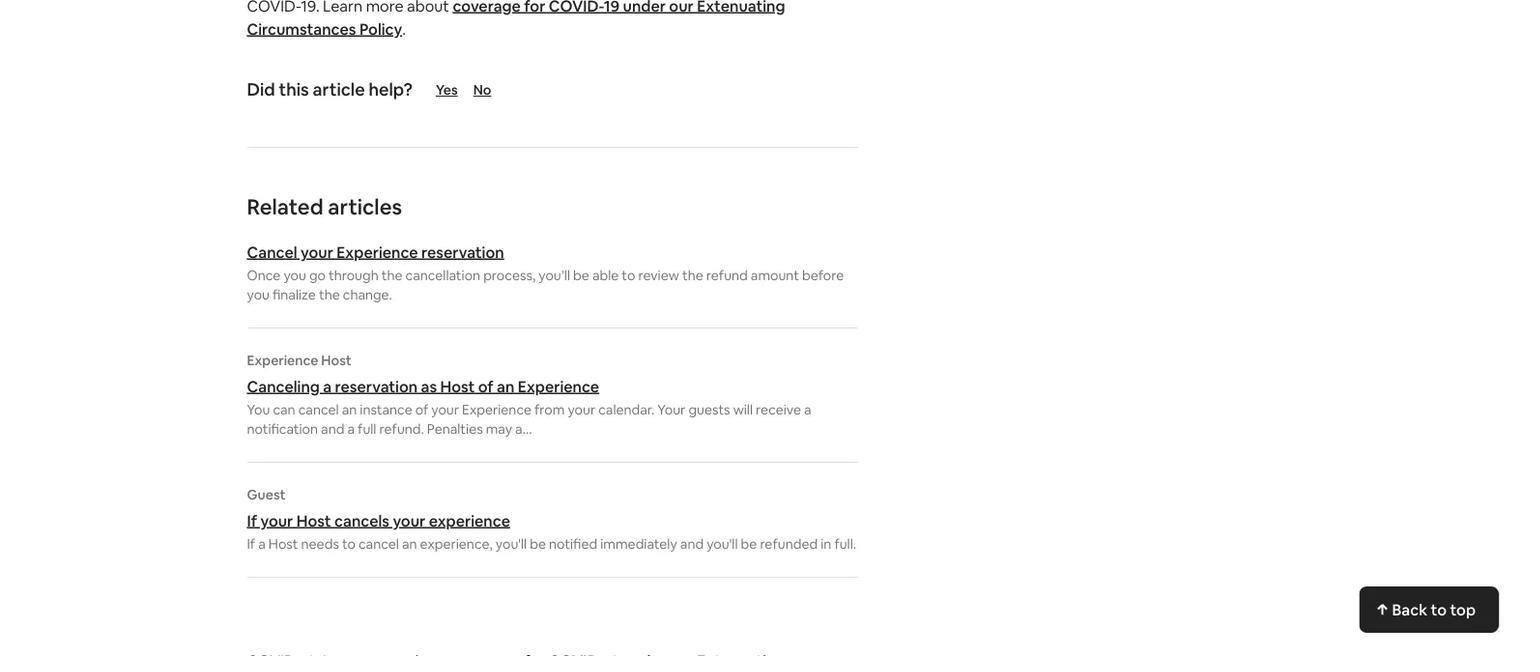 Task type: locate. For each thing, give the bounding box(es) containing it.
back to top button
[[1360, 587, 1500, 633]]

host
[[321, 352, 352, 369], [440, 377, 475, 396], [297, 511, 331, 531], [269, 536, 298, 553]]

cancel for cancels
[[359, 536, 399, 553]]

to down cancels
[[342, 536, 356, 553]]

you'll down if your host cancels your experience link
[[496, 536, 527, 553]]

1 horizontal spatial an
[[402, 536, 417, 553]]

of down as
[[415, 401, 429, 419]]

related articles
[[247, 193, 402, 220]]

0 vertical spatial cancel
[[298, 401, 339, 419]]

be left able
[[573, 267, 590, 284]]

1 horizontal spatial of
[[478, 377, 494, 396]]

experience up through
[[337, 242, 418, 262]]

able
[[593, 267, 619, 284]]

be
[[573, 267, 590, 284], [530, 536, 546, 553], [741, 536, 757, 553]]

experience host canceling a reservation as host of an experience you can cancel an instance of your experience from your calendar. your guests will receive a notification and a full refund. penalties may a…
[[247, 352, 812, 438]]

amount
[[751, 267, 799, 284]]

cancellation
[[406, 267, 481, 284]]

back to top
[[1393, 600, 1476, 620]]

no button
[[473, 81, 529, 99]]

can
[[273, 401, 295, 419]]

through
[[329, 267, 379, 284]]

to inside guest if your host cancels your experience if a host needs to cancel an experience, you'll be notified immediately and you'll be refunded in full.
[[342, 536, 356, 553]]

in
[[821, 536, 832, 553]]

once
[[247, 267, 281, 284]]

you'll
[[496, 536, 527, 553], [707, 536, 738, 553]]

cancel inside guest if your host cancels your experience if a host needs to cancel an experience, you'll be notified immediately and you'll be refunded in full.
[[359, 536, 399, 553]]

1 if from the top
[[247, 511, 257, 531]]

experience up canceling
[[247, 352, 318, 369]]

0 vertical spatial an
[[497, 377, 515, 396]]

guests
[[689, 401, 731, 419]]

1 vertical spatial you
[[247, 286, 270, 304]]

yes button
[[436, 81, 458, 99]]

host down 'change.'
[[321, 352, 352, 369]]

yes
[[436, 81, 458, 99]]

cancel right can
[[298, 401, 339, 419]]

be inside cancel your experience reservation once you go through the cancellation process, you'll be able to review the refund amount before you finalize the change.
[[573, 267, 590, 284]]

you down once
[[247, 286, 270, 304]]

for
[[524, 0, 546, 15]]

and right immediately
[[680, 536, 704, 553]]

full.
[[835, 536, 857, 553]]

1 vertical spatial if
[[247, 536, 255, 553]]

of up "may"
[[478, 377, 494, 396]]

0 vertical spatial you
[[284, 267, 306, 284]]

your
[[301, 242, 333, 262], [432, 401, 459, 419], [568, 401, 596, 419], [261, 511, 293, 531], [393, 511, 426, 531]]

if
[[247, 511, 257, 531], [247, 536, 255, 553]]

a down "guest"
[[258, 536, 266, 553]]

be left refunded
[[741, 536, 757, 553]]

a right the receive
[[805, 401, 812, 419]]

our
[[669, 0, 694, 15]]

did this article help?
[[247, 78, 413, 101]]

2 vertical spatial to
[[1431, 600, 1447, 620]]

a
[[323, 377, 332, 396], [805, 401, 812, 419], [348, 421, 355, 438], [258, 536, 266, 553]]

you up finalize
[[284, 267, 306, 284]]

experience up from
[[518, 377, 600, 396]]

you
[[247, 401, 270, 419]]

0 vertical spatial if
[[247, 511, 257, 531]]

0 vertical spatial of
[[478, 377, 494, 396]]

canceling a reservation as host of an experience link
[[247, 377, 858, 396]]

1 horizontal spatial reservation
[[422, 242, 504, 262]]

0 horizontal spatial you'll
[[496, 536, 527, 553]]

0 horizontal spatial cancel
[[298, 401, 339, 419]]

0 vertical spatial and
[[321, 421, 345, 438]]

1 you'll from the left
[[496, 536, 527, 553]]

policy
[[360, 19, 402, 39]]

1 vertical spatial to
[[342, 536, 356, 553]]

reservation up cancellation
[[422, 242, 504, 262]]

2 vertical spatial an
[[402, 536, 417, 553]]

be down if your host cancels your experience link
[[530, 536, 546, 553]]

immediately
[[601, 536, 678, 553]]

from
[[535, 401, 565, 419]]

an up "may"
[[497, 377, 515, 396]]

0 horizontal spatial to
[[342, 536, 356, 553]]

1 horizontal spatial be
[[573, 267, 590, 284]]

you
[[284, 267, 306, 284], [247, 286, 270, 304]]

an left experience,
[[402, 536, 417, 553]]

instance
[[360, 401, 413, 419]]

1 horizontal spatial to
[[622, 267, 636, 284]]

your up go
[[301, 242, 333, 262]]

1 vertical spatial of
[[415, 401, 429, 419]]

0 vertical spatial to
[[622, 267, 636, 284]]

0 horizontal spatial an
[[342, 401, 357, 419]]

2 if from the top
[[247, 536, 255, 553]]

1 horizontal spatial cancel
[[359, 536, 399, 553]]

2 you'll from the left
[[707, 536, 738, 553]]

your inside cancel your experience reservation once you go through the cancellation process, you'll be able to review the refund amount before you finalize the change.
[[301, 242, 333, 262]]

an
[[497, 377, 515, 396], [342, 401, 357, 419], [402, 536, 417, 553]]

no
[[473, 81, 492, 99]]

top
[[1451, 600, 1476, 620]]

the
[[382, 267, 403, 284], [683, 267, 704, 284], [319, 286, 340, 304]]

1 horizontal spatial and
[[680, 536, 704, 553]]

an inside guest if your host cancels your experience if a host needs to cancel an experience, you'll be notified immediately and you'll be refunded in full.
[[402, 536, 417, 553]]

0 horizontal spatial reservation
[[335, 377, 418, 396]]

to right able
[[622, 267, 636, 284]]

0 horizontal spatial of
[[415, 401, 429, 419]]

an for your
[[402, 536, 417, 553]]

you'll left refunded
[[707, 536, 738, 553]]

1 vertical spatial reservation
[[335, 377, 418, 396]]

cancel
[[247, 242, 297, 262]]

canceling
[[247, 377, 320, 396]]

to
[[622, 267, 636, 284], [342, 536, 356, 553], [1431, 600, 1447, 620]]

cancel inside the experience host canceling a reservation as host of an experience you can cancel an instance of your experience from your calendar. your guests will receive a notification and a full refund. penalties may a…
[[298, 401, 339, 419]]

review
[[639, 267, 680, 284]]

refunded
[[760, 536, 818, 553]]

0 horizontal spatial and
[[321, 421, 345, 438]]

1 vertical spatial and
[[680, 536, 704, 553]]

go
[[309, 267, 326, 284]]

reservation up instance
[[335, 377, 418, 396]]

and left full
[[321, 421, 345, 438]]

a inside guest if your host cancels your experience if a host needs to cancel an experience, you'll be notified immediately and you'll be refunded in full.
[[258, 536, 266, 553]]

1 horizontal spatial you'll
[[707, 536, 738, 553]]

an left instance
[[342, 401, 357, 419]]

19
[[604, 0, 620, 15]]

experience
[[429, 511, 510, 531]]

cancel down cancels
[[359, 536, 399, 553]]

extenuating
[[697, 0, 786, 15]]

to inside button
[[1431, 600, 1447, 620]]

your right from
[[568, 401, 596, 419]]

change.
[[343, 286, 392, 304]]

may
[[486, 421, 512, 438]]

the down go
[[319, 286, 340, 304]]

2 horizontal spatial be
[[741, 536, 757, 553]]

to left top
[[1431, 600, 1447, 620]]

host right as
[[440, 377, 475, 396]]

experience
[[337, 242, 418, 262], [247, 352, 318, 369], [518, 377, 600, 396], [462, 401, 532, 419]]

the right review
[[683, 267, 704, 284]]

of
[[478, 377, 494, 396], [415, 401, 429, 419]]

1 vertical spatial cancel
[[359, 536, 399, 553]]

to inside cancel your experience reservation once you go through the cancellation process, you'll be able to review the refund amount before you finalize the change.
[[622, 267, 636, 284]]

cancel
[[298, 401, 339, 419], [359, 536, 399, 553]]

and inside guest if your host cancels your experience if a host needs to cancel an experience, you'll be notified immediately and you'll be refunded in full.
[[680, 536, 704, 553]]

article
[[313, 78, 365, 101]]

0 horizontal spatial you
[[247, 286, 270, 304]]

0 vertical spatial reservation
[[422, 242, 504, 262]]

coverage
[[453, 0, 521, 15]]

reservation
[[422, 242, 504, 262], [335, 377, 418, 396]]

cancel your experience reservation once you go through the cancellation process, you'll be able to review the refund amount before you finalize the change.
[[247, 242, 844, 304]]

1 vertical spatial an
[[342, 401, 357, 419]]

canceling a reservation as host of an experience element
[[247, 352, 858, 439]]

2 horizontal spatial to
[[1431, 600, 1447, 620]]

finalize
[[273, 286, 316, 304]]

your down "guest"
[[261, 511, 293, 531]]

and
[[321, 421, 345, 438], [680, 536, 704, 553]]

the up 'change.'
[[382, 267, 403, 284]]

penalties
[[427, 421, 483, 438]]

refund.
[[379, 421, 424, 438]]



Task type: describe. For each thing, give the bounding box(es) containing it.
your right cancels
[[393, 511, 426, 531]]

help?
[[369, 78, 413, 101]]

process,
[[484, 267, 536, 284]]

refund
[[707, 267, 748, 284]]

articles
[[328, 193, 402, 220]]

covid-
[[549, 0, 604, 15]]

your
[[658, 401, 686, 419]]

cancel your experience reservation link
[[247, 242, 858, 262]]

a right canceling
[[323, 377, 332, 396]]

needs
[[301, 536, 339, 553]]

0 horizontal spatial be
[[530, 536, 546, 553]]

this
[[279, 78, 309, 101]]

before
[[802, 267, 844, 284]]

under
[[623, 0, 666, 15]]

guest if your host cancels your experience if a host needs to cancel an experience, you'll be notified immediately and you'll be refunded in full.
[[247, 486, 857, 553]]

reservation inside the experience host canceling a reservation as host of an experience you can cancel an instance of your experience from your calendar. your guests will receive a notification and a full refund. penalties may a…
[[335, 377, 418, 396]]

your up penalties
[[432, 401, 459, 419]]

calendar.
[[599, 401, 655, 419]]

related
[[247, 193, 324, 220]]

guest
[[247, 486, 286, 504]]

circumstances
[[247, 19, 356, 39]]

experience,
[[420, 536, 493, 553]]

reservation inside cancel your experience reservation once you go through the cancellation process, you'll be able to review the refund amount before you finalize the change.
[[422, 242, 504, 262]]

host left needs
[[269, 536, 298, 553]]

coverage for covid-19 under our extenuating circumstances policy link
[[247, 0, 786, 39]]

coverage for covid-19 under our extenuating circumstances policy
[[247, 0, 786, 39]]

receive
[[756, 401, 802, 419]]

2 horizontal spatial the
[[683, 267, 704, 284]]

notified
[[549, 536, 598, 553]]

experience inside cancel your experience reservation once you go through the cancellation process, you'll be able to review the refund amount before you finalize the change.
[[337, 242, 418, 262]]

0 horizontal spatial the
[[319, 286, 340, 304]]

cancels
[[335, 511, 390, 531]]

did
[[247, 78, 275, 101]]

if your host cancels your experience link
[[247, 511, 858, 531]]

.
[[402, 19, 406, 39]]

host up needs
[[297, 511, 331, 531]]

and inside the experience host canceling a reservation as host of an experience you can cancel an instance of your experience from your calendar. your guests will receive a notification and a full refund. penalties may a…
[[321, 421, 345, 438]]

1 horizontal spatial you
[[284, 267, 306, 284]]

will
[[733, 401, 753, 419]]

a left full
[[348, 421, 355, 438]]

you'll
[[539, 267, 570, 284]]

a…
[[515, 421, 532, 438]]

notification
[[247, 421, 318, 438]]

cancel for reservation
[[298, 401, 339, 419]]

experience up "may"
[[462, 401, 532, 419]]

back
[[1393, 600, 1428, 620]]

an for as
[[342, 401, 357, 419]]

as
[[421, 377, 437, 396]]

if your host cancels your experience element
[[247, 486, 858, 554]]

1 horizontal spatial the
[[382, 267, 403, 284]]

2 horizontal spatial an
[[497, 377, 515, 396]]

full
[[358, 421, 377, 438]]



Task type: vqa. For each thing, say whether or not it's contained in the screenshot.
Show
no



